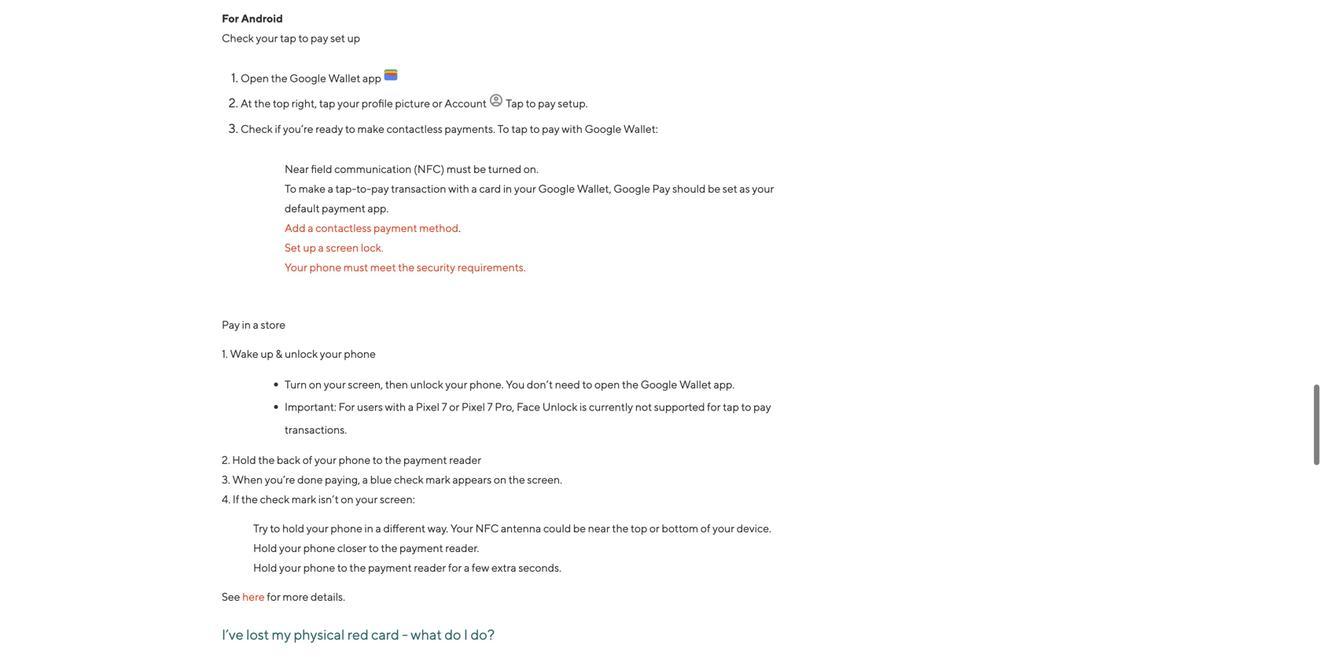 Task type: locate. For each thing, give the bounding box(es) containing it.
0 horizontal spatial top
[[273, 97, 289, 110]]

to right need
[[582, 378, 592, 391]]

set left as at the top right of page
[[723, 182, 737, 195]]

check
[[222, 31, 254, 44], [241, 122, 273, 135]]

1 vertical spatial reader
[[414, 561, 446, 574]]

2 horizontal spatial on
[[494, 473, 506, 486]]

0 vertical spatial mark
[[426, 473, 450, 486]]

0 vertical spatial your
[[285, 261, 307, 273]]

up
[[347, 31, 360, 44], [303, 241, 316, 254], [261, 347, 274, 360]]

closer
[[337, 542, 367, 555]]

or
[[432, 97, 442, 110], [449, 400, 459, 413], [649, 522, 660, 535]]

1 horizontal spatial mark
[[426, 473, 450, 486]]

0 vertical spatial pay
[[652, 182, 670, 195]]

1 horizontal spatial up
[[303, 241, 316, 254]]

0 vertical spatial set
[[330, 31, 345, 44]]

field
[[311, 162, 332, 175]]

1 horizontal spatial or
[[449, 400, 459, 413]]

1 vertical spatial must
[[343, 261, 368, 273]]

need
[[555, 378, 580, 391]]

check inside for android check your tap to pay set up
[[222, 31, 254, 44]]

your left phone.
[[445, 378, 467, 391]]

important: for users with a pixel 7 or pixel 7 pro, face unlock is currently not supported for tap to pay transactions.
[[285, 400, 771, 436]]

card left the -
[[371, 626, 399, 643]]

google right wallet,
[[614, 182, 650, 195]]

screen,
[[348, 378, 383, 391]]

transactions.
[[285, 423, 347, 436]]

2 vertical spatial with
[[385, 400, 406, 413]]

1 vertical spatial wallet
[[679, 378, 711, 391]]

0 horizontal spatial check
[[260, 493, 289, 506]]

2 vertical spatial be
[[573, 522, 586, 535]]

0 vertical spatial of
[[302, 453, 312, 466]]

pay
[[311, 31, 328, 44], [538, 97, 556, 110], [542, 122, 560, 135], [371, 182, 389, 195], [753, 400, 771, 413]]

pay in a store
[[222, 318, 285, 331]]

1 7 from the left
[[442, 400, 447, 413]]

0 vertical spatial unlock
[[285, 347, 318, 360]]

requirements.
[[457, 261, 526, 273]]

0 vertical spatial on
[[309, 378, 322, 391]]

1 vertical spatial hold
[[253, 542, 277, 555]]

0 vertical spatial in
[[503, 182, 512, 195]]

2 horizontal spatial up
[[347, 31, 360, 44]]

wallet,
[[577, 182, 611, 195]]

be left near
[[573, 522, 586, 535]]

with inside important: for users with a pixel 7 or pixel 7 pro, face unlock is currently not supported for tap to pay transactions.
[[385, 400, 406, 413]]

pay up '1.' at the bottom left of the page
[[222, 318, 240, 331]]

unlock right the then at the left of page
[[410, 378, 443, 391]]

phone up closer
[[331, 522, 362, 535]]

0 horizontal spatial for
[[267, 590, 281, 603]]

google up right, at the left top of page
[[290, 71, 326, 84]]

see
[[222, 590, 240, 603]]

try
[[253, 522, 268, 535]]

wallet left app
[[328, 71, 360, 84]]

or right picture
[[432, 97, 442, 110]]

1 horizontal spatial card
[[479, 182, 501, 195]]

must right (nfc)
[[447, 162, 471, 175]]

hold right the 2.
[[232, 453, 256, 466]]

0 horizontal spatial of
[[302, 453, 312, 466]]

when
[[232, 473, 263, 486]]

0 vertical spatial or
[[432, 97, 442, 110]]

in up closer
[[364, 522, 373, 535]]

1 vertical spatial with
[[448, 182, 469, 195]]

0 vertical spatial must
[[447, 162, 471, 175]]

0 vertical spatial with
[[562, 122, 583, 135]]

1 vertical spatial you're
[[265, 473, 295, 486]]

your up reader.
[[450, 522, 473, 535]]

payment up screen:
[[403, 453, 447, 466]]

to right the supported
[[741, 400, 751, 413]]

top inside try to hold your phone in a different way. your nfc antenna could be near the top or bottom of your device. hold your phone closer to the payment reader. hold your phone to the payment reader for a few extra seconds.
[[631, 522, 647, 535]]

1 vertical spatial unlock
[[410, 378, 443, 391]]

2 horizontal spatial in
[[503, 182, 512, 195]]

if
[[275, 122, 281, 135]]

1 vertical spatial top
[[631, 522, 647, 535]]

0 vertical spatial check
[[222, 31, 254, 44]]

add a contactless payment method link
[[285, 221, 458, 234]]

top left right, at the left top of page
[[273, 97, 289, 110]]

2 7 from the left
[[487, 400, 493, 413]]

1 vertical spatial set
[[723, 182, 737, 195]]

payment
[[322, 202, 365, 214], [374, 221, 417, 234], [403, 453, 447, 466], [400, 542, 443, 555], [368, 561, 412, 574]]

google up not
[[641, 378, 677, 391]]

1 vertical spatial for
[[448, 561, 462, 574]]

on right appears
[[494, 473, 506, 486]]

a right the transaction
[[471, 182, 477, 195]]

1 vertical spatial make
[[299, 182, 326, 195]]

3.
[[222, 473, 230, 486]]

a left screen
[[318, 241, 324, 254]]

of inside try to hold your phone in a different way. your nfc antenna could be near the top or bottom of your device. hold your phone closer to the payment reader. hold your phone to the payment reader for a few extra seconds.
[[700, 522, 710, 535]]

pixel
[[416, 400, 440, 413], [461, 400, 485, 413]]

up left &
[[261, 347, 274, 360]]

your
[[285, 261, 307, 273], [450, 522, 473, 535]]

1 vertical spatial pay
[[222, 318, 240, 331]]

unlock
[[542, 400, 577, 413]]

7
[[442, 400, 447, 413], [487, 400, 493, 413]]

open the google wallet app
[[241, 71, 383, 84]]

with down the then at the left of page
[[385, 400, 406, 413]]

2 vertical spatial in
[[364, 522, 373, 535]]

to down tap
[[497, 122, 509, 135]]

0 vertical spatial hold
[[232, 453, 256, 466]]

tap right the supported
[[723, 400, 739, 413]]

tap
[[280, 31, 296, 44], [319, 97, 335, 110], [511, 122, 528, 135], [723, 400, 739, 413]]

be left turned
[[473, 162, 486, 175]]

1 vertical spatial your
[[450, 522, 473, 535]]

setup.
[[558, 97, 588, 110]]

lost
[[246, 626, 269, 643]]

face
[[517, 400, 540, 413]]

card down turned
[[479, 182, 501, 195]]

a left the tap-
[[328, 182, 333, 195]]

seconds.
[[518, 561, 561, 574]]

check left if
[[241, 122, 273, 135]]

on right turn
[[309, 378, 322, 391]]

mark down done
[[292, 493, 316, 506]]

0 horizontal spatial pay
[[222, 318, 240, 331]]

2 horizontal spatial be
[[708, 182, 720, 195]]

check
[[394, 473, 424, 486], [260, 493, 289, 506]]

1 vertical spatial of
[[700, 522, 710, 535]]

or inside important: for users with a pixel 7 or pixel 7 pro, face unlock is currently not supported for tap to pay transactions.
[[449, 400, 459, 413]]

0 horizontal spatial to
[[285, 182, 296, 195]]

pixel down phone.
[[461, 400, 485, 413]]

to for tap
[[497, 122, 509, 135]]

1 horizontal spatial wallet
[[679, 378, 711, 391]]

a down the then at the left of page
[[408, 400, 414, 413]]

with
[[562, 122, 583, 135], [448, 182, 469, 195], [385, 400, 406, 413]]

must down screen
[[343, 261, 368, 273]]

0 vertical spatial wallet
[[328, 71, 360, 84]]

contactless down picture
[[387, 122, 443, 135]]

phone
[[309, 261, 341, 273], [344, 347, 376, 360], [339, 453, 370, 466], [331, 522, 362, 535], [303, 542, 335, 555], [303, 561, 335, 574]]

your inside try to hold your phone in a different way. your nfc antenna could be near the top or bottom of your device. hold your phone closer to the payment reader. hold your phone to the payment reader for a few extra seconds.
[[450, 522, 473, 535]]

0 horizontal spatial must
[[343, 261, 368, 273]]

to inside near field communication (nfc) must be turned on. to make a tap-to-pay transaction with a card in your google wallet, google pay should be set as your default payment app. add a contactless payment method . set up a screen lock. your phone must meet the security requirements.
[[285, 182, 296, 195]]

to down closer
[[337, 561, 347, 574]]

your up done
[[314, 453, 337, 466]]

pixel right users at the bottom left of page
[[416, 400, 440, 413]]

in inside try to hold your phone in a different way. your nfc antenna could be near the top or bottom of your device. hold your phone closer to the payment reader. hold your phone to the payment reader for a few extra seconds.
[[364, 522, 373, 535]]

mark left appears
[[426, 473, 450, 486]]

your down android
[[256, 31, 278, 44]]

set inside for android check your tap to pay set up
[[330, 31, 345, 44]]

1 horizontal spatial of
[[700, 522, 710, 535]]

paying,
[[325, 473, 360, 486]]

1 horizontal spatial set
[[723, 182, 737, 195]]

hold up here
[[253, 561, 277, 574]]

payments.
[[445, 122, 495, 135]]

set up open the google wallet app at the top of page
[[330, 31, 345, 44]]

1 horizontal spatial be
[[573, 522, 586, 535]]

1 horizontal spatial app.
[[714, 378, 735, 391]]

set
[[285, 241, 301, 254]]

set inside near field communication (nfc) must be turned on. to make a tap-to-pay transaction with a card in your google wallet, google pay should be set as your default payment app. add a contactless payment method . set up a screen lock. your phone must meet the security requirements.
[[723, 182, 737, 195]]

your
[[256, 31, 278, 44], [337, 97, 359, 110], [514, 182, 536, 195], [752, 182, 774, 195], [320, 347, 342, 360], [324, 378, 346, 391], [445, 378, 467, 391], [314, 453, 337, 466], [356, 493, 378, 506], [306, 522, 328, 535], [712, 522, 735, 535], [279, 542, 301, 555], [279, 561, 301, 574]]

mark
[[426, 473, 450, 486], [292, 493, 316, 506]]

unlock right &
[[285, 347, 318, 360]]

to up open the google wallet app at the top of page
[[298, 31, 308, 44]]

your down set
[[285, 261, 307, 273]]

to right tap
[[526, 97, 536, 110]]

to inside for android check your tap to pay set up
[[298, 31, 308, 44]]

here
[[242, 590, 265, 603]]

0 horizontal spatial set
[[330, 31, 345, 44]]

1 horizontal spatial check
[[394, 473, 424, 486]]

be
[[473, 162, 486, 175], [708, 182, 720, 195], [573, 522, 586, 535]]

0 horizontal spatial app.
[[368, 202, 389, 214]]

1 vertical spatial up
[[303, 241, 316, 254]]

reader
[[449, 453, 481, 466], [414, 561, 446, 574]]

1 horizontal spatial must
[[447, 162, 471, 175]]

0 horizontal spatial your
[[285, 261, 307, 273]]

card
[[479, 182, 501, 195], [371, 626, 399, 643]]

security
[[417, 261, 455, 273]]

tap inside important: for users with a pixel 7 or pixel 7 pro, face unlock is currently not supported for tap to pay transactions.
[[723, 400, 739, 413]]

pay left should
[[652, 182, 670, 195]]

0 vertical spatial contactless
[[387, 122, 443, 135]]

payment down different
[[368, 561, 412, 574]]

or inside try to hold your phone in a different way. your nfc antenna could be near the top or bottom of your device. hold your phone closer to the payment reader. hold your phone to the payment reader for a few extra seconds.
[[649, 522, 660, 535]]

your right as at the top right of page
[[752, 182, 774, 195]]

0 horizontal spatial reader
[[414, 561, 446, 574]]

for left users at the bottom left of page
[[339, 400, 355, 413]]

0 vertical spatial reader
[[449, 453, 481, 466]]

wallet
[[328, 71, 360, 84], [679, 378, 711, 391]]

for
[[707, 400, 721, 413], [448, 561, 462, 574], [267, 590, 281, 603]]

0 vertical spatial to
[[497, 122, 509, 135]]

check up screen:
[[394, 473, 424, 486]]

1 horizontal spatial with
[[448, 182, 469, 195]]

0 vertical spatial up
[[347, 31, 360, 44]]

make down field
[[299, 182, 326, 195]]

hold
[[282, 522, 304, 535]]

phone down set up a screen lock. link
[[309, 261, 341, 273]]

store
[[261, 318, 285, 331]]

contactless
[[387, 122, 443, 135], [315, 221, 371, 234]]

0 vertical spatial be
[[473, 162, 486, 175]]

check down android
[[222, 31, 254, 44]]

to down tap to pay setup.
[[530, 122, 540, 135]]

to inside 2. hold the back of your phone to the payment reader 3. when you're done paying, a blue check mark appears on the screen. 4. if the check mark isn't on your screen:
[[373, 453, 383, 466]]

1 vertical spatial card
[[371, 626, 399, 643]]

1 vertical spatial to
[[285, 182, 296, 195]]

in down turned
[[503, 182, 512, 195]]

turn
[[285, 378, 307, 391]]

2 vertical spatial on
[[341, 493, 354, 506]]

on
[[309, 378, 322, 391], [494, 473, 506, 486], [341, 493, 354, 506]]

2 vertical spatial for
[[267, 590, 281, 603]]

of right back
[[302, 453, 312, 466]]

1 vertical spatial be
[[708, 182, 720, 195]]

1 horizontal spatial unlock
[[410, 378, 443, 391]]

default
[[285, 202, 320, 214]]

profile
[[362, 97, 393, 110]]

1 horizontal spatial top
[[631, 522, 647, 535]]

1 vertical spatial app.
[[714, 378, 735, 391]]

1 horizontal spatial reader
[[449, 453, 481, 466]]

in inside near field communication (nfc) must be turned on. to make a tap-to-pay transaction with a card in your google wallet, google pay should be set as your default payment app. add a contactless payment method . set up a screen lock. your phone must meet the security requirements.
[[503, 182, 512, 195]]

0 horizontal spatial mark
[[292, 493, 316, 506]]

with down "setup."
[[562, 122, 583, 135]]

0 horizontal spatial for
[[222, 12, 239, 25]]

your right &
[[320, 347, 342, 360]]

of right bottom
[[700, 522, 710, 535]]

for
[[222, 12, 239, 25], [339, 400, 355, 413]]

to
[[298, 31, 308, 44], [526, 97, 536, 110], [345, 122, 355, 135], [530, 122, 540, 135], [582, 378, 592, 391], [741, 400, 751, 413], [373, 453, 383, 466], [270, 522, 280, 535], [369, 542, 379, 555], [337, 561, 347, 574]]

phone up details.
[[303, 561, 335, 574]]

reader inside 2. hold the back of your phone to the payment reader 3. when you're done paying, a blue check mark appears on the screen. 4. if the check mark isn't on your screen:
[[449, 453, 481, 466]]

for right the supported
[[707, 400, 721, 413]]

2 horizontal spatial for
[[707, 400, 721, 413]]

google
[[290, 71, 326, 84], [585, 122, 621, 135], [538, 182, 575, 195], [614, 182, 650, 195], [641, 378, 677, 391]]

don't
[[527, 378, 553, 391]]

for inside try to hold your phone in a different way. your nfc antenna could be near the top or bottom of your device. hold your phone closer to the payment reader. hold your phone to the payment reader for a few extra seconds.
[[448, 561, 462, 574]]

pay inside near field communication (nfc) must be turned on. to make a tap-to-pay transaction with a card in your google wallet, google pay should be set as your default payment app. add a contactless payment method . set up a screen lock. your phone must meet the security requirements.
[[652, 182, 670, 195]]

1. wake up & unlock your phone
[[222, 347, 376, 360]]

a left blue
[[362, 473, 368, 486]]

pay inside near field communication (nfc) must be turned on. to make a tap-to-pay transaction with a card in your google wallet, google pay should be set as your default payment app. add a contactless payment method . set up a screen lock. your phone must meet the security requirements.
[[371, 182, 389, 195]]

reader inside try to hold your phone in a different way. your nfc antenna could be near the top or bottom of your device. hold your phone closer to the payment reader. hold your phone to the payment reader for a few extra seconds.
[[414, 561, 446, 574]]

0 horizontal spatial unlock
[[285, 347, 318, 360]]

0 vertical spatial you're
[[283, 122, 313, 135]]

tap down android
[[280, 31, 296, 44]]

0 horizontal spatial pixel
[[416, 400, 440, 413]]

0 horizontal spatial with
[[385, 400, 406, 413]]

2 vertical spatial up
[[261, 347, 274, 360]]

to down near
[[285, 182, 296, 195]]

wallet:
[[624, 122, 658, 135]]

account
[[444, 97, 487, 110]]

1 pixel from the left
[[416, 400, 440, 413]]

contactless up screen
[[315, 221, 371, 234]]

your right hold
[[306, 522, 328, 535]]

device.
[[737, 522, 771, 535]]

1 horizontal spatial 7
[[487, 400, 493, 413]]

contactless inside near field communication (nfc) must be turned on. to make a tap-to-pay transaction with a card in your google wallet, google pay should be set as your default payment app. add a contactless payment method . set up a screen lock. your phone must meet the security requirements.
[[315, 221, 371, 234]]

bottom
[[662, 522, 698, 535]]

0 horizontal spatial in
[[242, 318, 251, 331]]

in left store
[[242, 318, 251, 331]]

for right here link
[[267, 590, 281, 603]]

0 horizontal spatial up
[[261, 347, 274, 360]]

phone up paying,
[[339, 453, 370, 466]]

payment up lock. on the top of the page
[[374, 221, 417, 234]]

for left android
[[222, 12, 239, 25]]

nfc
[[475, 522, 499, 535]]

tap down tap
[[511, 122, 528, 135]]

1 horizontal spatial pay
[[652, 182, 670, 195]]

for down reader.
[[448, 561, 462, 574]]

screen
[[326, 241, 359, 254]]

0 horizontal spatial make
[[299, 182, 326, 195]]

google down on. in the top left of the page
[[538, 182, 575, 195]]

1 horizontal spatial make
[[357, 122, 384, 135]]

up up open the google wallet app at the top of page
[[347, 31, 360, 44]]

set up a screen lock. link
[[285, 241, 383, 254]]

0 vertical spatial for
[[222, 12, 239, 25]]

a
[[328, 182, 333, 195], [471, 182, 477, 195], [308, 221, 313, 234], [318, 241, 324, 254], [253, 318, 259, 331], [408, 400, 414, 413], [362, 473, 368, 486], [376, 522, 381, 535], [464, 561, 470, 574]]

1 vertical spatial or
[[449, 400, 459, 413]]

up right set
[[303, 241, 316, 254]]

top right near
[[631, 522, 647, 535]]

tap right right, at the left top of page
[[319, 97, 335, 110]]

to up blue
[[373, 453, 383, 466]]

1 horizontal spatial for
[[339, 400, 355, 413]]

tap inside for android check your tap to pay set up
[[280, 31, 296, 44]]

pay inside for android check your tap to pay set up
[[311, 31, 328, 44]]

0 vertical spatial check
[[394, 473, 424, 486]]

on right isn't in the bottom of the page
[[341, 493, 354, 506]]

here link
[[242, 590, 265, 603]]



Task type: vqa. For each thing, say whether or not it's contained in the screenshot.
right upload
no



Task type: describe. For each thing, give the bounding box(es) containing it.
blue
[[370, 473, 392, 486]]

screen:
[[380, 493, 415, 506]]

your left device.
[[712, 522, 735, 535]]

0 horizontal spatial on
[[309, 378, 322, 391]]

payment down way.
[[400, 542, 443, 555]]

appears
[[452, 473, 492, 486]]

your up "more"
[[279, 561, 301, 574]]

do
[[444, 626, 461, 643]]

2 pixel from the left
[[461, 400, 485, 413]]

is
[[580, 400, 587, 413]]

a inside 2. hold the back of your phone to the payment reader 3. when you're done paying, a blue check mark appears on the screen. 4. if the check mark isn't on your screen:
[[362, 473, 368, 486]]

for android check your tap to pay set up
[[222, 12, 360, 44]]

the inside near field communication (nfc) must be turned on. to make a tap-to-pay transaction with a card in your google wallet, google pay should be set as your default payment app. add a contactless payment method . set up a screen lock. your phone must meet the security requirements.
[[398, 261, 415, 273]]

i
[[464, 626, 468, 643]]

up inside for android check your tap to pay set up
[[347, 31, 360, 44]]

payment down the tap-
[[322, 202, 365, 214]]

ready
[[315, 122, 343, 135]]

physical
[[294, 626, 345, 643]]

lock.
[[361, 241, 383, 254]]

not
[[635, 400, 652, 413]]

tap-
[[336, 182, 356, 195]]

for inside important: for users with a pixel 7 or pixel 7 pro, face unlock is currently not supported for tap to pay transactions.
[[339, 400, 355, 413]]

1 vertical spatial on
[[494, 473, 506, 486]]

your down blue
[[356, 493, 378, 506]]

done
[[297, 473, 323, 486]]

to right try
[[270, 522, 280, 535]]

different
[[383, 522, 425, 535]]

your phone must meet the security requirements. link
[[285, 261, 526, 273]]

google left "wallet:"
[[585, 122, 621, 135]]

for inside important: for users with a pixel 7 or pixel 7 pro, face unlock is currently not supported for tap to pay transactions.
[[707, 400, 721, 413]]

to for make
[[285, 182, 296, 195]]

1 horizontal spatial on
[[341, 493, 354, 506]]

isn't
[[318, 493, 339, 506]]

do?
[[471, 626, 495, 643]]

your inside for android check your tap to pay set up
[[256, 31, 278, 44]]

1 vertical spatial check
[[241, 122, 273, 135]]

reader.
[[445, 542, 479, 555]]

your left profile
[[337, 97, 359, 110]]

your left screen,
[[324, 378, 346, 391]]

near
[[588, 522, 610, 535]]

0 vertical spatial make
[[357, 122, 384, 135]]

0 horizontal spatial card
[[371, 626, 399, 643]]

up inside near field communication (nfc) must be turned on. to make a tap-to-pay transaction with a card in your google wallet, google pay should be set as your default payment app. add a contactless payment method . set up a screen lock. your phone must meet the security requirements.
[[303, 241, 316, 254]]

2. hold the back of your phone to the payment reader 3. when you're done paying, a blue check mark appears on the screen. 4. if the check mark isn't on your screen:
[[222, 453, 562, 506]]

if
[[233, 493, 239, 506]]

your down hold
[[279, 542, 301, 555]]

you're inside 2. hold the back of your phone to the payment reader 3. when you're done paying, a blue check mark appears on the screen. 4. if the check mark isn't on your screen:
[[265, 473, 295, 486]]

transaction
[[391, 182, 446, 195]]

important:
[[285, 400, 336, 413]]

make inside near field communication (nfc) must be turned on. to make a tap-to-pay transaction with a card in your google wallet, google pay should be set as your default payment app. add a contactless payment method . set up a screen lock. your phone must meet the security requirements.
[[299, 182, 326, 195]]

-
[[402, 626, 408, 643]]

at
[[241, 97, 252, 110]]

be inside try to hold your phone in a different way. your nfc antenna could be near the top or bottom of your device. hold your phone closer to the payment reader. hold your phone to the payment reader for a few extra seconds.
[[573, 522, 586, 535]]

2 horizontal spatial with
[[562, 122, 583, 135]]

your down on. in the top left of the page
[[514, 182, 536, 195]]

phone inside near field communication (nfc) must be turned on. to make a tap-to-pay transaction with a card in your google wallet, google pay should be set as your default payment app. add a contactless payment method . set up a screen lock. your phone must meet the security requirements.
[[309, 261, 341, 273]]

more
[[283, 590, 309, 603]]

my
[[272, 626, 291, 643]]

0 horizontal spatial be
[[473, 162, 486, 175]]

1 vertical spatial check
[[260, 493, 289, 506]]

with inside near field communication (nfc) must be turned on. to make a tap-to-pay transaction with a card in your google wallet, google pay should be set as your default payment app. add a contactless payment method . set up a screen lock. your phone must meet the security requirements.
[[448, 182, 469, 195]]

antenna
[[501, 522, 541, 535]]

(nfc)
[[414, 162, 444, 175]]

0 horizontal spatial or
[[432, 97, 442, 110]]

app
[[363, 71, 381, 84]]

meet
[[370, 261, 396, 273]]

1 vertical spatial mark
[[292, 493, 316, 506]]

phone.
[[469, 378, 504, 391]]

near field communication (nfc) must be turned on. to make a tap-to-pay transaction with a card in your google wallet, google pay should be set as your default payment app. add a contactless payment method . set up a screen lock. your phone must meet the security requirements.
[[285, 162, 774, 273]]

supported
[[654, 400, 705, 413]]

right,
[[292, 97, 317, 110]]

you
[[506, 378, 525, 391]]

a right the add
[[308, 221, 313, 234]]

see here for more details.
[[222, 590, 345, 603]]

way.
[[428, 522, 448, 535]]

wake
[[230, 347, 258, 360]]

few
[[472, 561, 489, 574]]

&
[[276, 347, 283, 360]]

to right closer
[[369, 542, 379, 555]]

a inside important: for users with a pixel 7 or pixel 7 pro, face unlock is currently not supported for tap to pay transactions.
[[408, 400, 414, 413]]

a left different
[[376, 522, 381, 535]]

tap to pay setup.
[[504, 97, 588, 110]]

to right ready
[[345, 122, 355, 135]]

at the top right, tap your profile picture or account
[[241, 97, 489, 110]]

4.
[[222, 493, 231, 506]]

payment inside 2. hold the back of your phone to the payment reader 3. when you're done paying, a blue check mark appears on the screen. 4. if the check mark isn't on your screen:
[[403, 453, 447, 466]]

users
[[357, 400, 383, 413]]

phone inside 2. hold the back of your phone to the payment reader 3. when you're done paying, a blue check mark appears on the screen. 4. if the check mark isn't on your screen:
[[339, 453, 370, 466]]

.
[[458, 221, 461, 234]]

could
[[543, 522, 571, 535]]

picture
[[395, 97, 430, 110]]

method
[[419, 221, 458, 234]]

should
[[672, 182, 706, 195]]

card inside near field communication (nfc) must be turned on. to make a tap-to-pay transaction with a card in your google wallet, google pay should be set as your default payment app. add a contactless payment method . set up a screen lock. your phone must meet the security requirements.
[[479, 182, 501, 195]]

0 horizontal spatial wallet
[[328, 71, 360, 84]]

try to hold your phone in a different way. your nfc antenna could be near the top or bottom of your device. hold your phone closer to the payment reader. hold your phone to the payment reader for a few extra seconds.
[[253, 522, 771, 574]]

pro,
[[495, 400, 515, 413]]

0 vertical spatial top
[[273, 97, 289, 110]]

extra
[[491, 561, 516, 574]]

red
[[347, 626, 369, 643]]

to-
[[356, 182, 371, 195]]

check if you're ready to make contactless payments. to tap to pay with google wallet:
[[241, 122, 658, 135]]

add
[[285, 221, 306, 234]]

of inside 2. hold the back of your phone to the payment reader 3. when you're done paying, a blue check mark appears on the screen. 4. if the check mark isn't on your screen:
[[302, 453, 312, 466]]

a left few
[[464, 561, 470, 574]]

screen.
[[527, 473, 562, 486]]

what
[[411, 626, 442, 643]]

pay inside important: for users with a pixel 7 or pixel 7 pro, face unlock is currently not supported for tap to pay transactions.
[[753, 400, 771, 413]]

turn on your screen, then unlock your phone. you don't need to open the google wallet app.
[[285, 378, 735, 391]]

open
[[594, 378, 620, 391]]

back
[[277, 453, 300, 466]]

app. inside near field communication (nfc) must be turned on. to make a tap-to-pay transaction with a card in your google wallet, google pay should be set as your default payment app. add a contactless payment method . set up a screen lock. your phone must meet the security requirements.
[[368, 202, 389, 214]]

i've
[[222, 626, 244, 643]]

phone down hold
[[303, 542, 335, 555]]

your inside near field communication (nfc) must be turned on. to make a tap-to-pay transaction with a card in your google wallet, google pay should be set as your default payment app. add a contactless payment method . set up a screen lock. your phone must meet the security requirements.
[[285, 261, 307, 273]]

currently
[[589, 400, 633, 413]]

to inside important: for users with a pixel 7 or pixel 7 pro, face unlock is currently not supported for tap to pay transactions.
[[741, 400, 751, 413]]

near
[[285, 162, 309, 175]]

on.
[[524, 162, 539, 175]]

a left store
[[253, 318, 259, 331]]

communication
[[334, 162, 412, 175]]

turned
[[488, 162, 521, 175]]

phone up screen,
[[344, 347, 376, 360]]

1.
[[222, 347, 228, 360]]

1 horizontal spatial contactless
[[387, 122, 443, 135]]

2 vertical spatial hold
[[253, 561, 277, 574]]

1 vertical spatial in
[[242, 318, 251, 331]]

then
[[385, 378, 408, 391]]

for inside for android check your tap to pay set up
[[222, 12, 239, 25]]

tap
[[506, 97, 524, 110]]

details.
[[311, 590, 345, 603]]

as
[[739, 182, 750, 195]]

hold inside 2. hold the back of your phone to the payment reader 3. when you're done paying, a blue check mark appears on the screen. 4. if the check mark isn't on your screen:
[[232, 453, 256, 466]]



